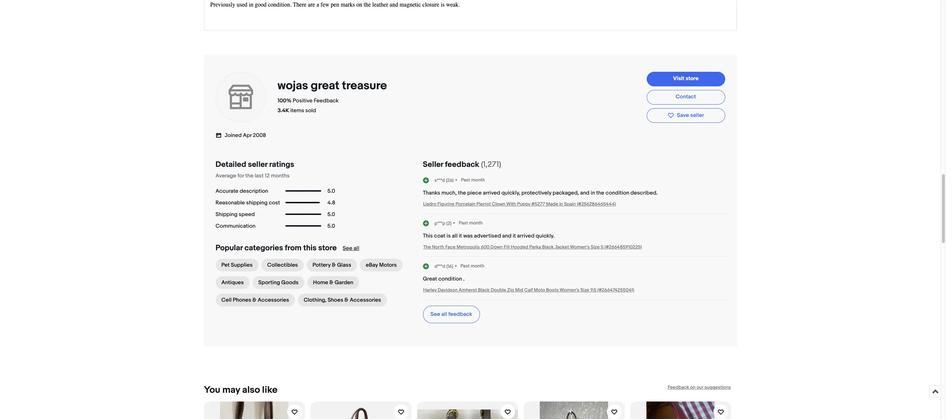 Task type: vqa. For each thing, say whether or not it's contained in the screenshot.
Phones
yes



Task type: describe. For each thing, give the bounding box(es) containing it.
was
[[463, 233, 473, 240]]

much,
[[442, 190, 457, 197]]

wojas
[[278, 79, 308, 93]]

may
[[222, 385, 240, 397]]

contact link
[[647, 90, 725, 105]]

0 vertical spatial size
[[591, 245, 600, 251]]

described.
[[631, 190, 658, 197]]

goods
[[281, 280, 299, 287]]

boots
[[546, 288, 559, 294]]

100%
[[278, 97, 292, 104]]

phones
[[233, 297, 251, 304]]

4.8
[[328, 200, 335, 207]]

harley davidson amherst black double zip mid calf moto boots women's size 9.5 (#266474255041) link
[[423, 288, 634, 294]]

great
[[311, 79, 340, 93]]

5.0 for speed
[[328, 211, 335, 218]]

feedback inside 100% positive feedback 3.4k items sold
[[314, 97, 339, 104]]

average for the last 12 months
[[216, 173, 290, 180]]

s***d
[[435, 178, 445, 184]]

coat
[[434, 233, 446, 240]]

see for see all
[[343, 245, 353, 252]]

the north face metropolis 600 down fill hooded parka black jacket women's size s (#266485910225) link
[[423, 245, 642, 251]]

thanks
[[423, 190, 440, 197]]

clothing,
[[304, 297, 327, 304]]

antiques
[[221, 280, 244, 287]]

suggestions
[[705, 385, 731, 391]]

0 vertical spatial condition
[[606, 190, 630, 197]]

in for made
[[559, 202, 563, 207]]

feedback inside "link"
[[449, 311, 472, 318]]

porcelain
[[456, 202, 476, 207]]

(1,271)
[[481, 160, 501, 170]]

garden
[[335, 280, 353, 287]]

0 vertical spatial black
[[542, 245, 554, 251]]

wojas great treasure link
[[278, 79, 390, 93]]

(2)
[[447, 221, 452, 227]]

packaged,
[[553, 190, 579, 197]]

calf
[[524, 288, 533, 294]]

1 vertical spatial and
[[502, 233, 512, 240]]

all for see all feedback
[[442, 311, 447, 318]]

clothing, shoes & accessories link
[[298, 294, 387, 307]]

d***d (16)
[[435, 264, 453, 270]]

this coat is all it was advertised and it arrived quickly.
[[423, 233, 555, 240]]

north
[[432, 245, 444, 251]]

antiques link
[[216, 277, 250, 290]]

our
[[697, 385, 704, 391]]

wojas great treasure image
[[215, 71, 266, 123]]

ebay
[[366, 262, 378, 269]]

is
[[447, 233, 451, 240]]

months
[[271, 173, 290, 180]]

home
[[313, 280, 328, 287]]

2 it from the left
[[513, 233, 516, 240]]

in for and
[[591, 190, 595, 197]]

2 vertical spatial past month
[[461, 264, 485, 269]]

sold
[[305, 107, 316, 114]]

past for piece
[[461, 177, 470, 183]]

visit
[[673, 75, 685, 82]]

cost
[[269, 200, 280, 207]]

see all feedback
[[431, 311, 472, 318]]

600
[[481, 245, 490, 251]]

collectibles
[[267, 262, 298, 269]]

contact
[[676, 93, 696, 100]]

this
[[303, 244, 317, 253]]

detailed
[[216, 160, 246, 170]]

.
[[463, 276, 465, 283]]

down
[[491, 245, 503, 251]]

puppy
[[517, 202, 531, 207]]

visit store
[[673, 75, 699, 82]]

& right phones
[[253, 297, 257, 304]]

on
[[690, 385, 696, 391]]

pottery & glass link
[[307, 259, 357, 272]]

sporting goods
[[258, 280, 299, 287]]

lladro figurine porcelain pierrot clown with puppy  #5277 made in spain (#256286465444)
[[423, 202, 616, 207]]

joined apr 2008
[[225, 132, 266, 139]]

collectibles link
[[261, 259, 304, 272]]

wojas great treasure
[[278, 79, 387, 93]]

2 vertical spatial past
[[461, 264, 470, 269]]

quickly,
[[502, 190, 520, 197]]

quickly.
[[536, 233, 555, 240]]

3.4k
[[278, 107, 289, 114]]

the north face metropolis 600 down fill hooded parka black jacket women's size s (#266485910225)
[[423, 245, 642, 251]]

text__icon wrapper image
[[216, 132, 225, 139]]

home & garden link
[[307, 277, 359, 290]]

joined
[[225, 132, 242, 139]]

ratings
[[269, 160, 294, 170]]

cell phones & accessories
[[221, 297, 289, 304]]

1 it from the left
[[459, 233, 462, 240]]

detailed seller ratings
[[216, 160, 294, 170]]

& left glass on the bottom
[[332, 262, 336, 269]]

also
[[242, 385, 260, 397]]

ebay motors link
[[360, 259, 403, 272]]

feedback on our suggestions link
[[668, 385, 731, 391]]

1 vertical spatial store
[[318, 244, 337, 253]]

1 vertical spatial condition
[[438, 276, 462, 283]]

harley
[[423, 288, 437, 294]]

pet
[[221, 262, 230, 269]]

moto
[[534, 288, 545, 294]]

& right home
[[329, 280, 333, 287]]

9.5
[[591, 288, 597, 294]]

glass
[[337, 262, 351, 269]]

average
[[216, 173, 236, 180]]



Task type: locate. For each thing, give the bounding box(es) containing it.
accessories down sporting
[[258, 297, 289, 304]]

categories
[[245, 244, 283, 253]]

store up pottery & glass link
[[318, 244, 337, 253]]

past month up piece in the top of the page
[[461, 177, 485, 183]]

home & garden
[[313, 280, 353, 287]]

0 horizontal spatial see
[[343, 245, 353, 252]]

ebay motors
[[366, 262, 397, 269]]

past month
[[461, 177, 485, 183], [459, 220, 483, 226], [461, 264, 485, 269]]

accessories for clothing, shoes & accessories
[[350, 297, 381, 304]]

0 vertical spatial and
[[580, 190, 590, 197]]

0 vertical spatial month
[[471, 177, 485, 183]]

accessories for cell phones & accessories
[[258, 297, 289, 304]]

it up hooded
[[513, 233, 516, 240]]

1 horizontal spatial the
[[458, 190, 466, 197]]

fill
[[504, 245, 510, 251]]

mid
[[515, 288, 523, 294]]

harley davidson amherst black double zip mid calf moto boots women's size 9.5 (#266474255041)
[[423, 288, 634, 294]]

0 vertical spatial all
[[452, 233, 458, 240]]

1 horizontal spatial in
[[591, 190, 595, 197]]

women's
[[570, 245, 590, 251], [560, 288, 580, 294]]

0 vertical spatial see
[[343, 245, 353, 252]]

popular
[[216, 244, 243, 253]]

0 vertical spatial seller
[[691, 112, 704, 119]]

the right for
[[245, 173, 254, 180]]

2 vertical spatial month
[[471, 264, 485, 269]]

great
[[423, 276, 437, 283]]

0 vertical spatial store
[[686, 75, 699, 82]]

you may also like
[[204, 385, 278, 397]]

past month up was
[[459, 220, 483, 226]]

month for it
[[469, 220, 483, 226]]

you
[[204, 385, 220, 397]]

0 horizontal spatial condition
[[438, 276, 462, 283]]

1 horizontal spatial accessories
[[350, 297, 381, 304]]

0 horizontal spatial feedback
[[314, 97, 339, 104]]

2 horizontal spatial the
[[596, 190, 605, 197]]

accessories inside cell phones & accessories link
[[258, 297, 289, 304]]

with
[[507, 202, 516, 207]]

seller up last at left top
[[248, 160, 268, 170]]

feedback on our suggestions
[[668, 385, 731, 391]]

past month for it
[[459, 220, 483, 226]]

items
[[290, 107, 304, 114]]

see all feedback link
[[423, 306, 480, 324]]

month
[[471, 177, 485, 183], [469, 220, 483, 226], [471, 264, 485, 269]]

in
[[591, 190, 595, 197], [559, 202, 563, 207]]

clown
[[492, 202, 505, 207]]

store right visit
[[686, 75, 699, 82]]

0 horizontal spatial arrived
[[483, 190, 500, 197]]

0 horizontal spatial seller
[[248, 160, 268, 170]]

2 vertical spatial all
[[442, 311, 447, 318]]

it left was
[[459, 233, 462, 240]]

face
[[445, 245, 456, 251]]

double
[[491, 288, 506, 294]]

1 vertical spatial arrived
[[517, 233, 535, 240]]

1 horizontal spatial seller
[[691, 112, 704, 119]]

past up was
[[459, 220, 468, 226]]

5.0
[[328, 188, 335, 195], [328, 211, 335, 218], [328, 223, 335, 230]]

list
[[204, 397, 737, 420]]

piece
[[467, 190, 482, 197]]

and up fill
[[502, 233, 512, 240]]

feedback
[[445, 160, 479, 170], [449, 311, 472, 318]]

1 vertical spatial feedback
[[449, 311, 472, 318]]

see up glass on the bottom
[[343, 245, 353, 252]]

accurate
[[216, 188, 238, 195]]

1 vertical spatial past
[[459, 220, 468, 226]]

1 horizontal spatial all
[[442, 311, 447, 318]]

0 horizontal spatial the
[[245, 173, 254, 180]]

cell
[[221, 297, 232, 304]]

pet supplies
[[221, 262, 253, 269]]

0 horizontal spatial in
[[559, 202, 563, 207]]

seller for save
[[691, 112, 704, 119]]

past for all
[[459, 220, 468, 226]]

arrived up hooded
[[517, 233, 535, 240]]

parka
[[530, 245, 541, 251]]

0 vertical spatial past month
[[461, 177, 485, 183]]

past month for arrived
[[461, 177, 485, 183]]

1 horizontal spatial store
[[686, 75, 699, 82]]

the up porcelain
[[458, 190, 466, 197]]

lladro
[[423, 202, 437, 207]]

accessories down garden
[[350, 297, 381, 304]]

last
[[255, 173, 264, 180]]

1 vertical spatial see
[[431, 311, 440, 318]]

see inside "link"
[[431, 311, 440, 318]]

0 horizontal spatial store
[[318, 244, 337, 253]]

feedback down amherst
[[449, 311, 472, 318]]

the for last
[[245, 173, 254, 180]]

feedback down great
[[314, 97, 339, 104]]

pottery & glass
[[313, 262, 351, 269]]

(#256286465444)
[[577, 202, 616, 207]]

speed
[[239, 211, 255, 218]]

past down the seller feedback (1,271)
[[461, 177, 470, 183]]

0 horizontal spatial black
[[478, 288, 490, 294]]

supplies
[[231, 262, 253, 269]]

seller inside button
[[691, 112, 704, 119]]

hooded
[[511, 245, 529, 251]]

1 vertical spatial feedback
[[668, 385, 689, 391]]

1 vertical spatial size
[[581, 288, 589, 294]]

2 vertical spatial 5.0
[[328, 223, 335, 230]]

condition up davidson
[[438, 276, 462, 283]]

12
[[265, 173, 270, 180]]

see down harley
[[431, 311, 440, 318]]

(16)
[[447, 264, 453, 270]]

s
[[601, 245, 604, 251]]

seller right save
[[691, 112, 704, 119]]

sporting goods link
[[253, 277, 304, 290]]

motors
[[379, 262, 397, 269]]

1 horizontal spatial see
[[431, 311, 440, 318]]

1 vertical spatial month
[[469, 220, 483, 226]]

0 vertical spatial 5.0
[[328, 188, 335, 195]]

1 vertical spatial black
[[478, 288, 490, 294]]

p***p (2)
[[435, 221, 452, 227]]

5.0 for description
[[328, 188, 335, 195]]

month for arrived
[[471, 177, 485, 183]]

shipping
[[246, 200, 268, 207]]

black down quickly.
[[542, 245, 554, 251]]

1 accessories from the left
[[258, 297, 289, 304]]

jacket
[[555, 245, 569, 251]]

0 vertical spatial in
[[591, 190, 595, 197]]

all for see all
[[354, 245, 359, 252]]

seller feedback (1,271)
[[423, 160, 501, 170]]

the up (#256286465444)
[[596, 190, 605, 197]]

past up .
[[461, 264, 470, 269]]

and up (#256286465444)
[[580, 190, 590, 197]]

0 vertical spatial feedback
[[314, 97, 339, 104]]

accurate description
[[216, 188, 268, 195]]

1 horizontal spatial black
[[542, 245, 554, 251]]

feedback left the on
[[668, 385, 689, 391]]

1 vertical spatial women's
[[560, 288, 580, 294]]

pottery
[[313, 262, 331, 269]]

1 horizontal spatial and
[[580, 190, 590, 197]]

save seller
[[677, 112, 704, 119]]

seller
[[423, 160, 443, 170]]

feedback up (26)
[[445, 160, 479, 170]]

0 vertical spatial women's
[[570, 245, 590, 251]]

month down 600
[[471, 264, 485, 269]]

#5277
[[532, 202, 545, 207]]

the for piece
[[458, 190, 466, 197]]

3 5.0 from the top
[[328, 223, 335, 230]]

condition up (#256286465444)
[[606, 190, 630, 197]]

1 horizontal spatial it
[[513, 233, 516, 240]]

1 horizontal spatial condition
[[606, 190, 630, 197]]

clothing, shoes & accessories
[[304, 297, 381, 304]]

visit store link
[[647, 72, 725, 86]]

2 horizontal spatial all
[[452, 233, 458, 240]]

arrived
[[483, 190, 500, 197], [517, 233, 535, 240]]

1 vertical spatial all
[[354, 245, 359, 252]]

d***d
[[435, 264, 446, 270]]

in left the spain
[[559, 202, 563, 207]]

lladro figurine porcelain pierrot clown with puppy  #5277 made in spain (#256286465444) link
[[423, 202, 616, 207]]

p***p
[[435, 221, 446, 227]]

cell phones & accessories link
[[216, 294, 295, 307]]

1 vertical spatial in
[[559, 202, 563, 207]]

seller for detailed
[[248, 160, 268, 170]]

(26)
[[446, 178, 454, 184]]

1 vertical spatial past month
[[459, 220, 483, 226]]

0 vertical spatial arrived
[[483, 190, 500, 197]]

like
[[262, 385, 278, 397]]

0 vertical spatial feedback
[[445, 160, 479, 170]]

0 vertical spatial past
[[461, 177, 470, 183]]

protectively
[[522, 190, 552, 197]]

1 horizontal spatial size
[[591, 245, 600, 251]]

1 vertical spatial seller
[[248, 160, 268, 170]]

size
[[591, 245, 600, 251], [581, 288, 589, 294]]

accessories inside clothing, shoes & accessories link
[[350, 297, 381, 304]]

treasure
[[342, 79, 387, 93]]

(#266485910225)
[[605, 245, 642, 251]]

1 5.0 from the top
[[328, 188, 335, 195]]

1 horizontal spatial feedback
[[668, 385, 689, 391]]

communication
[[216, 223, 256, 230]]

0 horizontal spatial it
[[459, 233, 462, 240]]

month up piece in the top of the page
[[471, 177, 485, 183]]

metropolis
[[457, 245, 480, 251]]

see for see all feedback
[[431, 311, 440, 318]]

0 horizontal spatial accessories
[[258, 297, 289, 304]]

0 horizontal spatial all
[[354, 245, 359, 252]]

0 horizontal spatial size
[[581, 288, 589, 294]]

size left s
[[591, 245, 600, 251]]

past month up .
[[461, 264, 485, 269]]

(#266474255041)
[[598, 288, 634, 294]]

made
[[546, 202, 558, 207]]

0 horizontal spatial and
[[502, 233, 512, 240]]

description
[[240, 188, 268, 195]]

2 accessories from the left
[[350, 297, 381, 304]]

zip
[[507, 288, 514, 294]]

black
[[542, 245, 554, 251], [478, 288, 490, 294]]

past
[[461, 177, 470, 183], [459, 220, 468, 226], [461, 264, 470, 269]]

women's right "boots"
[[560, 288, 580, 294]]

size left 9.5
[[581, 288, 589, 294]]

in up (#256286465444)
[[591, 190, 595, 197]]

all inside "link"
[[442, 311, 447, 318]]

2 5.0 from the top
[[328, 211, 335, 218]]

for
[[238, 173, 244, 180]]

and
[[580, 190, 590, 197], [502, 233, 512, 240]]

arrived up clown
[[483, 190, 500, 197]]

& right 'shoes' in the left of the page
[[345, 297, 349, 304]]

advertised
[[474, 233, 501, 240]]

shoes
[[328, 297, 343, 304]]

1 horizontal spatial arrived
[[517, 233, 535, 240]]

black left the double
[[478, 288, 490, 294]]

save seller button
[[647, 108, 725, 123]]

1 vertical spatial 5.0
[[328, 211, 335, 218]]

reasonable shipping cost
[[216, 200, 280, 207]]

month up was
[[469, 220, 483, 226]]

women's right jacket
[[570, 245, 590, 251]]

positive
[[293, 97, 313, 104]]



